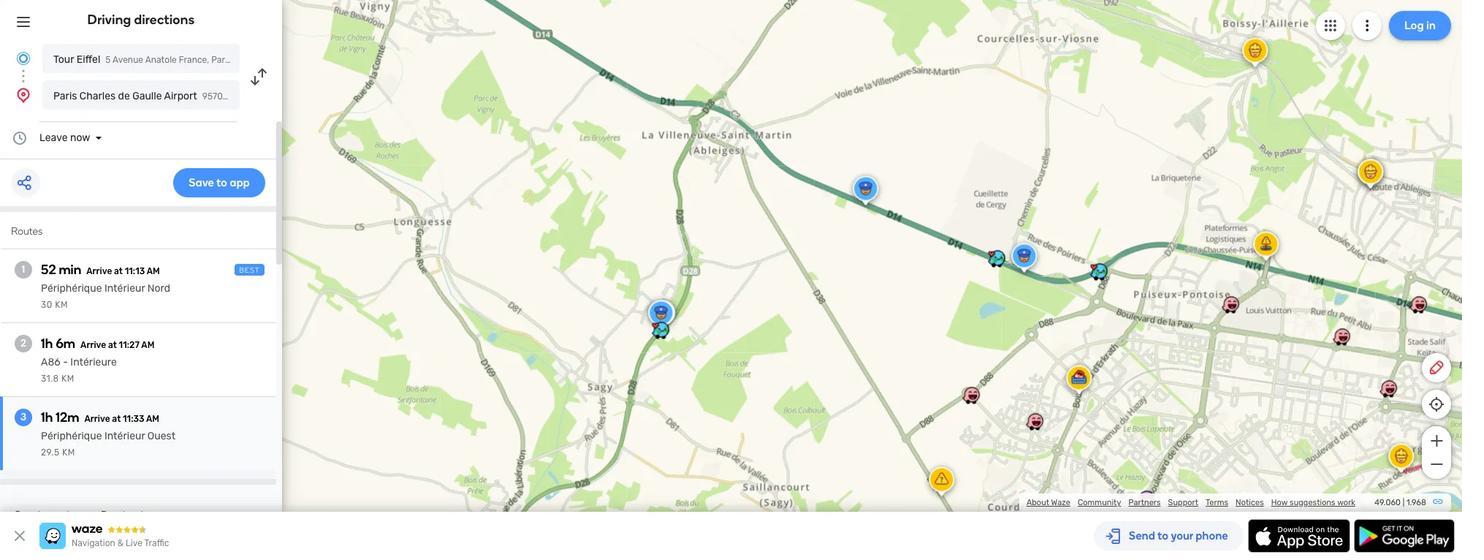 Task type: describe. For each thing, give the bounding box(es) containing it.
navigation
[[72, 538, 115, 548]]

driving
[[87, 12, 131, 28]]

52 min arrive at 11:13 am
[[41, 262, 160, 278]]

best
[[239, 266, 260, 275]]

intérieur for 1h 12m
[[104, 430, 145, 442]]

terms link
[[1206, 498, 1229, 507]]

a86
[[41, 356, 60, 368]]

3
[[20, 411, 26, 423]]

49.060 | 1.968
[[1375, 498, 1427, 507]]

terms
[[1206, 498, 1229, 507]]

1
[[22, 263, 25, 276]]

gaulle
[[132, 90, 162, 102]]

11:33
[[123, 414, 144, 424]]

support
[[1169, 498, 1199, 507]]

airport
[[164, 90, 197, 102]]

km for 12m
[[62, 447, 75, 458]]

clock image
[[11, 129, 29, 147]]

avenue
[[113, 55, 143, 65]]

work
[[1338, 498, 1356, 507]]

support link
[[1169, 498, 1199, 507]]

routes
[[11, 225, 43, 238]]

49.060
[[1375, 498, 1402, 507]]

location image
[[15, 86, 32, 104]]

am for min
[[147, 266, 160, 276]]

driving directions
[[87, 12, 195, 28]]

france
[[236, 55, 264, 65]]

live
[[126, 538, 142, 548]]

périphérique for 12m
[[41, 430, 102, 442]]

at for min
[[114, 266, 123, 276]]

starting point
[[15, 509, 79, 521]]

notices link
[[1236, 498, 1265, 507]]

at for 12m
[[112, 414, 121, 424]]

périphérique intérieur ouest 29.5 km
[[41, 430, 176, 458]]

périphérique intérieur nord 30 km
[[41, 282, 170, 310]]

about waze link
[[1027, 498, 1071, 507]]

x image
[[11, 527, 29, 545]]

about waze community partners support terms notices how suggestions work
[[1027, 498, 1356, 507]]

now
[[70, 132, 90, 144]]

ouest
[[148, 430, 176, 442]]

about
[[1027, 498, 1050, 507]]

30
[[41, 300, 53, 310]]

paris
[[53, 90, 77, 102]]

|
[[1404, 498, 1405, 507]]

min
[[59, 262, 81, 278]]

zoom in image
[[1428, 432, 1447, 450]]

intérieure
[[70, 356, 117, 368]]

partners
[[1129, 498, 1161, 507]]

am for 6m
[[141, 340, 155, 350]]

31.8
[[41, 374, 59, 384]]



Task type: vqa. For each thing, say whether or not it's contained in the screenshot.
1h related to 1h 6m
yes



Task type: locate. For each thing, give the bounding box(es) containing it.
arrive for 52 min
[[86, 266, 112, 276]]

52
[[41, 262, 56, 278]]

2 périphérique from the top
[[41, 430, 102, 442]]

paris,
[[211, 55, 234, 65]]

1 1h from the top
[[41, 336, 53, 352]]

12m
[[56, 409, 79, 426]]

arrive up périphérique intérieur nord 30 km
[[86, 266, 112, 276]]

intérieur for 52 min
[[104, 282, 145, 295]]

am right 11:33
[[146, 414, 159, 424]]

0 vertical spatial am
[[147, 266, 160, 276]]

directions
[[134, 12, 195, 28]]

starting
[[15, 509, 52, 521]]

1 vertical spatial intérieur
[[104, 430, 145, 442]]

1h 6m arrive at 11:27 am
[[41, 336, 155, 352]]

current location image
[[15, 50, 32, 67]]

périphérique down the 12m
[[41, 430, 102, 442]]

km right 30 in the bottom left of the page
[[55, 300, 68, 310]]

29.5
[[41, 447, 60, 458]]

arrive up périphérique intérieur ouest 29.5 km
[[84, 414, 110, 424]]

0 vertical spatial périphérique
[[41, 282, 102, 295]]

intérieur
[[104, 282, 145, 295], [104, 430, 145, 442]]

arrive inside 52 min arrive at 11:13 am
[[86, 266, 112, 276]]

de
[[118, 90, 130, 102]]

1 périphérique from the top
[[41, 282, 102, 295]]

am inside 52 min arrive at 11:13 am
[[147, 266, 160, 276]]

1 vertical spatial arrive
[[80, 340, 106, 350]]

2 vertical spatial km
[[62, 447, 75, 458]]

1h left the 12m
[[41, 409, 53, 426]]

arrive
[[86, 266, 112, 276], [80, 340, 106, 350], [84, 414, 110, 424]]

intérieur down 11:33
[[104, 430, 145, 442]]

périphérique down min
[[41, 282, 102, 295]]

périphérique inside périphérique intérieur nord 30 km
[[41, 282, 102, 295]]

arrive up intérieure
[[80, 340, 106, 350]]

paris charles de gaulle airport
[[53, 90, 197, 102]]

point
[[55, 509, 79, 521]]

a86 - intérieure 31.8 km
[[41, 356, 117, 384]]

1 vertical spatial km
[[61, 374, 74, 384]]

périphérique inside périphérique intérieur ouest 29.5 km
[[41, 430, 102, 442]]

km right 29.5
[[62, 447, 75, 458]]

am up the 'nord'
[[147, 266, 160, 276]]

5
[[106, 55, 111, 65]]

1.968
[[1407, 498, 1427, 507]]

intérieur down 11:13
[[104, 282, 145, 295]]

at left 11:33
[[112, 414, 121, 424]]

périphérique
[[41, 282, 102, 295], [41, 430, 102, 442]]

2 1h from the top
[[41, 409, 53, 426]]

suggestions
[[1290, 498, 1336, 507]]

km inside a86 - intérieure 31.8 km
[[61, 374, 74, 384]]

destination
[[101, 509, 155, 521]]

pencil image
[[1429, 359, 1446, 377]]

tour eiffel 5 avenue anatole france, paris, france
[[53, 53, 264, 66]]

destination button
[[101, 509, 155, 532]]

at left the 11:27
[[108, 340, 117, 350]]

1h
[[41, 336, 53, 352], [41, 409, 53, 426]]

notices
[[1236, 498, 1265, 507]]

0 vertical spatial arrive
[[86, 266, 112, 276]]

at inside 1h 6m arrive at 11:27 am
[[108, 340, 117, 350]]

2 vertical spatial at
[[112, 414, 121, 424]]

at left 11:13
[[114, 266, 123, 276]]

france,
[[179, 55, 209, 65]]

1 vertical spatial 1h
[[41, 409, 53, 426]]

11:13
[[125, 266, 145, 276]]

arrive for 1h 12m
[[84, 414, 110, 424]]

arrive inside 1h 6m arrive at 11:27 am
[[80, 340, 106, 350]]

paris charles de gaulle airport button
[[42, 80, 240, 110]]

intérieur inside périphérique intérieur ouest 29.5 km
[[104, 430, 145, 442]]

11:27
[[119, 340, 140, 350]]

1 vertical spatial at
[[108, 340, 117, 350]]

1 vertical spatial am
[[141, 340, 155, 350]]

nord
[[148, 282, 170, 295]]

1h for 1h 6m
[[41, 336, 53, 352]]

2 vertical spatial am
[[146, 414, 159, 424]]

link image
[[1433, 496, 1445, 507]]

intérieur inside périphérique intérieur nord 30 km
[[104, 282, 145, 295]]

at
[[114, 266, 123, 276], [108, 340, 117, 350], [112, 414, 121, 424]]

am for 12m
[[146, 414, 159, 424]]

&
[[118, 538, 124, 548]]

tour
[[53, 53, 74, 66]]

starting point button
[[15, 509, 79, 533]]

périphérique for min
[[41, 282, 102, 295]]

how suggestions work link
[[1272, 498, 1356, 507]]

km for 6m
[[61, 374, 74, 384]]

arrive for 1h 6m
[[80, 340, 106, 350]]

community
[[1078, 498, 1122, 507]]

navigation & live traffic
[[72, 538, 169, 548]]

how
[[1272, 498, 1289, 507]]

1h 12m arrive at 11:33 am
[[41, 409, 159, 426]]

partners link
[[1129, 498, 1161, 507]]

community link
[[1078, 498, 1122, 507]]

am
[[147, 266, 160, 276], [141, 340, 155, 350], [146, 414, 159, 424]]

km
[[55, 300, 68, 310], [61, 374, 74, 384], [62, 447, 75, 458]]

at inside 1h 12m arrive at 11:33 am
[[112, 414, 121, 424]]

0 vertical spatial km
[[55, 300, 68, 310]]

zoom out image
[[1428, 455, 1447, 473]]

2 intérieur from the top
[[104, 430, 145, 442]]

km down "-"
[[61, 374, 74, 384]]

km inside périphérique intérieur ouest 29.5 km
[[62, 447, 75, 458]]

2 vertical spatial arrive
[[84, 414, 110, 424]]

1 intérieur from the top
[[104, 282, 145, 295]]

km inside périphérique intérieur nord 30 km
[[55, 300, 68, 310]]

am right the 11:27
[[141, 340, 155, 350]]

1h left 6m at left bottom
[[41, 336, 53, 352]]

leave
[[39, 132, 68, 144]]

-
[[63, 356, 68, 368]]

0 vertical spatial at
[[114, 266, 123, 276]]

km for min
[[55, 300, 68, 310]]

at inside 52 min arrive at 11:13 am
[[114, 266, 123, 276]]

eiffel
[[77, 53, 100, 66]]

1 vertical spatial périphérique
[[41, 430, 102, 442]]

traffic
[[144, 538, 169, 548]]

at for 6m
[[108, 340, 117, 350]]

am inside 1h 6m arrive at 11:27 am
[[141, 340, 155, 350]]

6m
[[56, 336, 75, 352]]

2
[[20, 337, 26, 349]]

leave now
[[39, 132, 90, 144]]

anatole
[[145, 55, 177, 65]]

am inside 1h 12m arrive at 11:33 am
[[146, 414, 159, 424]]

waze
[[1052, 498, 1071, 507]]

arrive inside 1h 12m arrive at 11:33 am
[[84, 414, 110, 424]]

1h for 1h 12m
[[41, 409, 53, 426]]

charles
[[80, 90, 116, 102]]

0 vertical spatial intérieur
[[104, 282, 145, 295]]

0 vertical spatial 1h
[[41, 336, 53, 352]]



